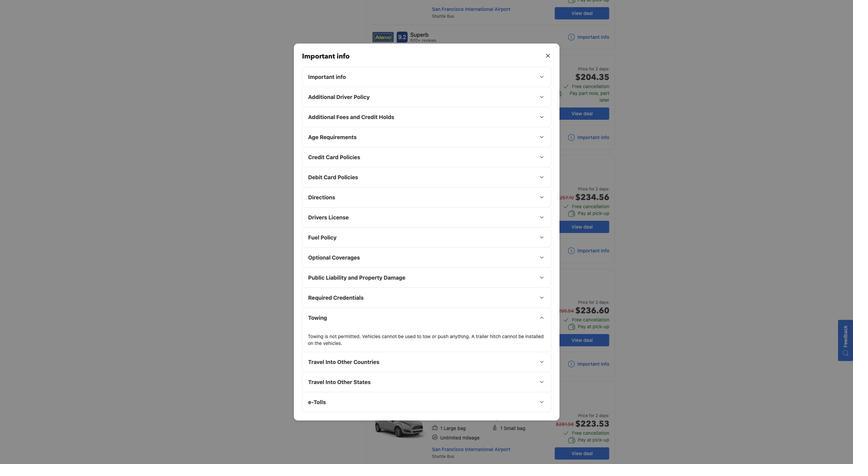Task type: locate. For each thing, give the bounding box(es) containing it.
4 view deal from the top
[[572, 337, 593, 343]]

2 additional from the top
[[308, 114, 335, 120]]

2 vertical spatial shuttle
[[432, 454, 446, 459]]

0 horizontal spatial cannot
[[382, 334, 397, 339]]

2 free cancellation from the top
[[572, 204, 609, 209]]

0 vertical spatial unlimited mileage
[[440, 208, 480, 214]]

is
[[324, 334, 328, 339]]

1 cancellation from the top
[[583, 83, 609, 89]]

view deal button
[[555, 7, 609, 19], [555, 108, 609, 120], [555, 221, 609, 233], [555, 334, 609, 347], [555, 448, 609, 460]]

view for $204.35
[[572, 111, 582, 116]]

1 vertical spatial seats
[[445, 416, 456, 422]]

supplied by rc - budget image
[[372, 246, 394, 256]]

credit
[[361, 114, 377, 120], [308, 154, 324, 160]]

2 vertical spatial pick-
[[593, 437, 604, 443]]

1 vertical spatial san francisco international airport
[[432, 333, 510, 339]]

at down the $234.56
[[587, 210, 591, 216]]

1 vertical spatial unlimited
[[440, 435, 461, 441]]

or inside compact ford focus or similar
[[486, 63, 490, 68]]

1 days: from the top
[[599, 66, 609, 72]]

damage
[[384, 275, 405, 281]]

large down compact
[[444, 85, 456, 91]]

1 vertical spatial pay at pick-up
[[578, 324, 609, 330]]

pay down price for 2 days: $261.98 $223.53
[[578, 437, 586, 443]]

1 vertical spatial into
[[325, 379, 336, 386]]

1 at from the top
[[587, 210, 591, 216]]

mileage
[[462, 208, 480, 214], [462, 435, 480, 441]]

1 bus from the top
[[447, 14, 454, 19]]

at
[[587, 210, 591, 216], [587, 324, 591, 330], [587, 437, 591, 443]]

2 inside price for 2 days: $261.98 $223.53
[[596, 413, 598, 419]]

0 vertical spatial card
[[326, 154, 338, 160]]

price inside price for 2 days: $295.54 $236.60
[[578, 300, 588, 305]]

3 price from the top
[[578, 300, 588, 305]]

0 vertical spatial travel
[[308, 359, 324, 365]]

0 vertical spatial shuttle
[[432, 14, 446, 19]]

2 for $257.10
[[596, 187, 598, 192]]

to
[[417, 334, 421, 339]]

travel
[[308, 359, 324, 365], [308, 379, 324, 386]]

fuel
[[308, 235, 319, 241]]

1 seats from the top
[[444, 303, 456, 309]]

1 into from the top
[[325, 359, 336, 365]]

1 travel from the top
[[308, 359, 324, 365]]

optional coverages button
[[302, 248, 551, 268]]

0 vertical spatial bus
[[447, 14, 454, 19]]

1 vertical spatial san francisco international airport button
[[432, 333, 510, 339]]

2 important info button from the top
[[568, 134, 609, 141]]

3 product card group from the top
[[366, 155, 615, 263]]

1 up from the top
[[604, 210, 609, 216]]

at for $234.56
[[587, 210, 591, 216]]

4 free from the top
[[572, 430, 582, 436]]

card
[[326, 154, 338, 160], [323, 174, 336, 180]]

product card group containing $204.35
[[366, 55, 615, 150]]

0 vertical spatial mileage
[[462, 208, 480, 214]]

bus
[[447, 14, 454, 19], [447, 227, 454, 233], [447, 454, 454, 459]]

2 up $204.35 at the right
[[596, 66, 598, 72]]

pay down price for 2 days: $257.10 $234.56
[[578, 210, 586, 216]]

0 vertical spatial or
[[486, 63, 490, 68]]

1 for from the top
[[589, 66, 594, 72]]

price inside price for 2 days: $257.10 $234.56
[[578, 187, 588, 192]]

age
[[308, 134, 318, 140]]

3 days: from the top
[[599, 300, 609, 305]]

free cancellation down $236.60
[[572, 317, 609, 323]]

2 bus from the top
[[447, 227, 454, 233]]

deal for $295.54
[[583, 337, 593, 343]]

unlimited mileage up shuttle bus
[[440, 208, 480, 214]]

for inside price for 2 days: $204.35
[[589, 66, 594, 72]]

2 for $261.98
[[596, 413, 598, 419]]

2 shuttle from the top
[[432, 227, 446, 233]]

free down price for 2 days: $257.10 $234.56
[[572, 204, 582, 209]]

into for travel into other states
[[325, 379, 336, 386]]

days: inside price for 2 days: $204.35
[[599, 66, 609, 72]]

and for fees
[[350, 114, 360, 120]]

policies for credit card policies
[[340, 154, 360, 160]]

4 view deal button from the top
[[555, 334, 609, 347]]

supplied by rc - avis image
[[372, 359, 394, 369]]

towing
[[308, 315, 327, 321], [308, 334, 323, 339]]

1 horizontal spatial be
[[518, 334, 524, 339]]

up for $223.53
[[604, 437, 609, 443]]

info for fourth important info button
[[601, 361, 609, 367]]

0 vertical spatial into
[[325, 359, 336, 365]]

additional fees and credit holds button
[[302, 107, 551, 127]]

$204.35
[[575, 72, 609, 83]]

cancellation down '$223.53'
[[583, 430, 609, 436]]

into
[[325, 359, 336, 365], [325, 379, 336, 386]]

1 vertical spatial card
[[323, 174, 336, 180]]

2 vertical spatial at
[[587, 437, 591, 443]]

free down price for 2 days: $261.98 $223.53
[[572, 430, 582, 436]]

1 vertical spatial other
[[337, 379, 352, 386]]

at for $223.53
[[587, 437, 591, 443]]

automatic
[[500, 303, 523, 309], [500, 416, 523, 422]]

2 inside price for 2 days: $295.54 $236.60
[[596, 300, 598, 305]]

1 large bag down 4 seats
[[440, 426, 466, 431]]

san francisco international airport button
[[432, 6, 510, 12], [432, 333, 510, 339], [432, 447, 510, 453]]

pay inside pay part now, part later
[[570, 90, 578, 96]]

1 vertical spatial or
[[432, 334, 436, 339]]

debit card policies
[[308, 174, 358, 180]]

or right focus
[[486, 63, 490, 68]]

important for second important info button from the top
[[578, 134, 600, 140]]

2 vertical spatial up
[[604, 437, 609, 443]]

into inside dropdown button
[[325, 359, 336, 365]]

up down the $234.56
[[604, 210, 609, 216]]

cancellation for $295.54
[[583, 317, 609, 323]]

pick- for $234.56
[[593, 210, 604, 216]]

price
[[578, 66, 588, 72], [578, 187, 588, 192], [578, 300, 588, 305], [578, 413, 588, 419]]

view for $295.54
[[572, 337, 582, 343]]

pay at pick-up down '$223.53'
[[578, 437, 609, 443]]

be left used
[[398, 334, 404, 339]]

a
[[471, 334, 474, 339]]

view deal for $257.10
[[572, 224, 593, 230]]

up down '$223.53'
[[604, 437, 609, 443]]

1 vertical spatial 1 small bag
[[500, 426, 525, 431]]

important info button
[[568, 34, 609, 41], [568, 134, 609, 141], [568, 248, 609, 254], [568, 361, 609, 368]]

days: up $236.60
[[599, 300, 609, 305]]

2 for from the top
[[589, 187, 594, 192]]

other up travel into other states
[[337, 359, 352, 365]]

additional left fees
[[308, 114, 335, 120]]

drivers
[[308, 215, 327, 221]]

1 product card group from the top
[[366, 0, 615, 49]]

days: for $295.54
[[599, 300, 609, 305]]

san francisco international airport
[[432, 107, 510, 112], [432, 333, 510, 339]]

0 vertical spatial at
[[587, 210, 591, 216]]

towing inside towing dropdown button
[[308, 315, 327, 321]]

0 vertical spatial 1 small bag
[[500, 85, 525, 91]]

days: inside price for 2 days: $295.54 $236.60
[[599, 300, 609, 305]]

1 vertical spatial san francisco international airport shuttle bus
[[432, 447, 510, 459]]

2 at from the top
[[587, 324, 591, 330]]

coverages
[[332, 255, 360, 261]]

3 pay at pick-up from the top
[[578, 437, 609, 443]]

travel down the
[[308, 359, 324, 365]]

travel up e-tolls
[[308, 379, 324, 386]]

seats right 4
[[445, 416, 456, 422]]

1 vertical spatial unlimited mileage
[[440, 435, 480, 441]]

towing up the
[[308, 334, 323, 339]]

price for $261.98
[[578, 413, 588, 419]]

1 part from the left
[[579, 90, 588, 96]]

important info inside dropdown button
[[308, 74, 346, 80]]

liability
[[326, 275, 347, 281]]

or right tow
[[432, 334, 436, 339]]

1 vertical spatial credit
[[308, 154, 324, 160]]

0 vertical spatial small
[[504, 85, 516, 91]]

cannot right "vehicles"
[[382, 334, 397, 339]]

francisco
[[442, 6, 464, 12], [442, 107, 464, 112], [442, 333, 464, 339], [442, 447, 464, 453]]

2 san francisco international airport shuttle bus from the top
[[432, 447, 510, 459]]

2 cannot from the left
[[502, 334, 517, 339]]

for up $236.60
[[589, 300, 594, 305]]

2 up from the top
[[604, 324, 609, 330]]

towing for towing
[[308, 315, 327, 321]]

4 2 from the top
[[596, 413, 598, 419]]

1 large bag down compact
[[440, 85, 466, 91]]

1 vertical spatial policies
[[337, 174, 358, 180]]

2 travel from the top
[[308, 379, 324, 386]]

5 view from the top
[[572, 451, 582, 457]]

unlimited
[[440, 208, 461, 214], [440, 435, 461, 441]]

additional left driver
[[308, 94, 335, 100]]

days: inside price for 2 days: $257.10 $234.56
[[599, 187, 609, 192]]

2 days: from the top
[[599, 187, 609, 192]]

2 francisco from the top
[[442, 107, 464, 112]]

3 up from the top
[[604, 437, 609, 443]]

5
[[440, 303, 443, 309]]

deal
[[583, 10, 593, 16], [583, 111, 593, 116], [583, 224, 593, 230], [583, 337, 593, 343], [583, 451, 593, 457]]

1 small from the top
[[504, 85, 516, 91]]

2 up $236.60
[[596, 300, 598, 305]]

additional for additional driver policy
[[308, 94, 335, 100]]

3 san from the top
[[432, 333, 441, 339]]

days: up '$223.53'
[[599, 413, 609, 419]]

0 vertical spatial large
[[444, 85, 456, 91]]

0 vertical spatial 1 large bag
[[440, 85, 466, 91]]

free cancellation
[[572, 83, 609, 89], [572, 204, 609, 209], [572, 317, 609, 323], [572, 430, 609, 436]]

1 free from the top
[[572, 83, 582, 89]]

0 vertical spatial policies
[[340, 154, 360, 160]]

pick- down '$223.53'
[[593, 437, 604, 443]]

1 vertical spatial 1 large bag
[[440, 426, 466, 431]]

and right fees
[[350, 114, 360, 120]]

additional
[[308, 94, 335, 100], [308, 114, 335, 120]]

cancellation down the $234.56
[[583, 204, 609, 209]]

0 vertical spatial other
[[337, 359, 352, 365]]

1 horizontal spatial policy
[[354, 94, 369, 100]]

4 days: from the top
[[599, 413, 609, 419]]

2 inside price for 2 days: $204.35
[[596, 66, 598, 72]]

days: up $204.35 at the right
[[599, 66, 609, 72]]

tow
[[423, 334, 430, 339]]

1 additional from the top
[[308, 94, 335, 100]]

important for 4th important info button from the bottom
[[578, 34, 600, 40]]

2 vertical spatial bus
[[447, 454, 454, 459]]

2 cancellation from the top
[[583, 204, 609, 209]]

3 2 from the top
[[596, 300, 598, 305]]

san francisco international airport shuttle bus
[[432, 6, 510, 19], [432, 447, 510, 459]]

for for $257.10
[[589, 187, 594, 192]]

4 product card group from the top
[[366, 269, 615, 377]]

towing for towing is not permitted. vehicles cannot be used to tow or push anything.  a trailer hitch cannot be installed on the vehicles.
[[308, 334, 323, 339]]

0 vertical spatial and
[[350, 114, 360, 120]]

2 1 large bag from the top
[[440, 426, 466, 431]]

2 for $295.54
[[596, 300, 598, 305]]

unlimited mileage down 4 seats
[[440, 435, 480, 441]]

3 pick- from the top
[[593, 437, 604, 443]]

directions
[[308, 194, 335, 201]]

2 other from the top
[[337, 379, 352, 386]]

1 other from the top
[[337, 359, 352, 365]]

large down 4 seats
[[444, 426, 456, 431]]

1 vertical spatial additional
[[308, 114, 335, 120]]

pay at pick-up down $236.60
[[578, 324, 609, 330]]

1 automatic from the top
[[500, 303, 523, 309]]

for inside price for 2 days: $257.10 $234.56
[[589, 187, 594, 192]]

1 pick- from the top
[[593, 210, 604, 216]]

small
[[504, 85, 516, 91], [504, 426, 516, 431]]

important inside dropdown button
[[308, 74, 334, 80]]

2 view deal from the top
[[572, 111, 593, 116]]

3 view deal from the top
[[572, 224, 593, 230]]

be left installed
[[518, 334, 524, 339]]

free cancellation for $261.98
[[572, 430, 609, 436]]

card down age requirements at the top of the page
[[326, 154, 338, 160]]

2 price from the top
[[578, 187, 588, 192]]

into down vehicles.
[[325, 359, 336, 365]]

1 horizontal spatial credit
[[361, 114, 377, 120]]

4 free cancellation from the top
[[572, 430, 609, 436]]

view deal
[[572, 10, 593, 16], [572, 111, 593, 116], [572, 224, 593, 230], [572, 337, 593, 343], [572, 451, 593, 457]]

1 vertical spatial automatic
[[500, 416, 523, 422]]

5 view deal button from the top
[[555, 448, 609, 460]]

2 product card group from the top
[[366, 55, 615, 150]]

pick- down $236.60
[[593, 324, 604, 330]]

not
[[329, 334, 337, 339]]

unlimited up shuttle bus
[[440, 208, 461, 214]]

be
[[398, 334, 404, 339], [518, 334, 524, 339]]

other left 'states'
[[337, 379, 352, 386]]

other inside dropdown button
[[337, 359, 352, 365]]

0 vertical spatial towing
[[308, 315, 327, 321]]

info
[[601, 34, 609, 40], [337, 52, 350, 61], [336, 74, 346, 80], [601, 134, 609, 140], [601, 248, 609, 254], [601, 361, 609, 367]]

pick-
[[593, 210, 604, 216], [593, 324, 604, 330], [593, 437, 604, 443]]

free cancellation down '$223.53'
[[572, 430, 609, 436]]

fuel policy
[[308, 235, 336, 241]]

2 seats from the top
[[445, 416, 456, 422]]

at down $236.60
[[587, 324, 591, 330]]

product card group containing $236.60
[[366, 269, 615, 377]]

5 deal from the top
[[583, 451, 593, 457]]

2 international from the top
[[465, 107, 493, 112]]

at down '$223.53'
[[587, 437, 591, 443]]

2 vertical spatial san francisco international airport button
[[432, 447, 510, 453]]

days: for $257.10
[[599, 187, 609, 192]]

policy right fuel
[[320, 235, 336, 241]]

0 vertical spatial san francisco international airport shuttle bus
[[432, 6, 510, 19]]

1 large bag
[[440, 85, 466, 91], [440, 426, 466, 431]]

3 important info button from the top
[[568, 248, 609, 254]]

travel inside dropdown button
[[308, 379, 324, 386]]

product card group containing $234.56
[[366, 155, 615, 263]]

0 vertical spatial unlimited
[[440, 208, 461, 214]]

compact ford focus or similar
[[432, 61, 503, 70]]

important info dialog
[[286, 35, 568, 429]]

unlimited down 4 seats
[[440, 435, 461, 441]]

on
[[308, 340, 313, 346]]

pay at pick-up down the $234.56
[[578, 210, 609, 216]]

into inside dropdown button
[[325, 379, 336, 386]]

focus
[[473, 63, 484, 68]]

free for $204.35
[[572, 83, 582, 89]]

3 francisco from the top
[[442, 333, 464, 339]]

pick- for $236.60
[[593, 324, 604, 330]]

pay
[[570, 90, 578, 96], [578, 210, 586, 216], [578, 324, 586, 330], [578, 437, 586, 443]]

view
[[572, 10, 582, 16], [572, 111, 582, 116], [572, 224, 582, 230], [572, 337, 582, 343], [572, 451, 582, 457]]

price inside price for 2 days: $204.35
[[578, 66, 588, 72]]

product card group
[[366, 0, 615, 49], [366, 55, 615, 150], [366, 155, 615, 263], [366, 269, 615, 377], [366, 382, 615, 464]]

2 inside price for 2 days: $257.10 $234.56
[[596, 187, 598, 192]]

1 horizontal spatial cannot
[[502, 334, 517, 339]]

0 vertical spatial pay at pick-up
[[578, 210, 609, 216]]

cannot right the hitch
[[502, 334, 517, 339]]

1 vertical spatial at
[[587, 324, 591, 330]]

travel for travel into other states
[[308, 379, 324, 386]]

free cancellation up now,
[[572, 83, 609, 89]]

shuttle
[[432, 14, 446, 19], [432, 227, 446, 233], [432, 454, 446, 459]]

4 view from the top
[[572, 337, 582, 343]]

info inside dropdown button
[[336, 74, 346, 80]]

san
[[432, 6, 441, 12], [432, 107, 441, 112], [432, 333, 441, 339], [432, 447, 441, 453]]

1 vertical spatial mileage
[[462, 435, 480, 441]]

0 vertical spatial san francisco international airport button
[[432, 6, 510, 12]]

pick- down the $234.56
[[593, 210, 604, 216]]

view deal for $295.54
[[572, 337, 593, 343]]

card right debit on the top of the page
[[323, 174, 336, 180]]

for inside price for 2 days: $295.54 $236.60
[[589, 300, 594, 305]]

other for countries
[[337, 359, 352, 365]]

cancellation down $236.60
[[583, 317, 609, 323]]

1 vertical spatial policy
[[320, 235, 336, 241]]

1 small bag
[[500, 85, 525, 91], [500, 426, 525, 431]]

info for second important info button from the top
[[601, 134, 609, 140]]

price up '$223.53'
[[578, 413, 588, 419]]

important
[[578, 34, 600, 40], [302, 52, 335, 61], [308, 74, 334, 80], [578, 134, 600, 140], [578, 248, 600, 254], [578, 361, 600, 367]]

0 horizontal spatial or
[[432, 334, 436, 339]]

0 vertical spatial automatic
[[500, 303, 523, 309]]

travel inside dropdown button
[[308, 359, 324, 365]]

2 for $204.35
[[596, 66, 598, 72]]

free up pay part now, part later
[[572, 83, 582, 89]]

important info for 4th important info button from the bottom
[[578, 34, 609, 40]]

1 vertical spatial large
[[444, 426, 456, 431]]

free cancellation down the $234.56
[[572, 204, 609, 209]]

free down price for 2 days: $295.54 $236.60
[[572, 317, 582, 323]]

1 unlimited mileage from the top
[[440, 208, 480, 214]]

part up later
[[600, 90, 609, 96]]

into up tolls
[[325, 379, 336, 386]]

push
[[438, 334, 448, 339]]

info for 4th important info button from the bottom
[[601, 34, 609, 40]]

pay part now, part later
[[570, 90, 609, 103]]

price up $236.60
[[578, 300, 588, 305]]

1 pay at pick-up from the top
[[578, 210, 609, 216]]

0 vertical spatial seats
[[444, 303, 456, 309]]

1 view deal from the top
[[572, 10, 593, 16]]

other
[[337, 359, 352, 365], [337, 379, 352, 386]]

age requirements button
[[302, 127, 551, 147]]

1 vertical spatial and
[[348, 275, 358, 281]]

3 international from the top
[[465, 333, 493, 339]]

credit up debit on the top of the page
[[308, 154, 324, 160]]

1 vertical spatial pick-
[[593, 324, 604, 330]]

2 automatic from the top
[[500, 416, 523, 422]]

4 for from the top
[[589, 413, 594, 419]]

policies down credit card policies
[[337, 174, 358, 180]]

credit left holds
[[361, 114, 377, 120]]

policy right driver
[[354, 94, 369, 100]]

price up $204.35 at the right
[[578, 66, 588, 72]]

1 horizontal spatial or
[[486, 63, 490, 68]]

3 san francisco international airport button from the top
[[432, 447, 510, 453]]

for for $204.35
[[589, 66, 594, 72]]

1 vertical spatial small
[[504, 426, 516, 431]]

2 pick- from the top
[[593, 324, 604, 330]]

pay for $261.98
[[578, 437, 586, 443]]

for up the $234.56
[[589, 187, 594, 192]]

free for $261.98
[[572, 430, 582, 436]]

4 cancellation from the top
[[583, 430, 609, 436]]

for inside price for 2 days: $261.98 $223.53
[[589, 413, 594, 419]]

1 horizontal spatial part
[[600, 90, 609, 96]]

4
[[440, 416, 443, 422]]

seats for 4 seats
[[445, 416, 456, 422]]

2 free from the top
[[572, 204, 582, 209]]

2 up the $234.56
[[596, 187, 598, 192]]

seats right 5
[[444, 303, 456, 309]]

seats for 5 seats
[[444, 303, 456, 309]]

price inside price for 2 days: $261.98 $223.53
[[578, 413, 588, 419]]

at for $236.60
[[587, 324, 591, 330]]

5 product card group from the top
[[366, 382, 615, 464]]

1 vertical spatial travel
[[308, 379, 324, 386]]

states
[[353, 379, 370, 386]]

view deal button for $257.10
[[555, 221, 609, 233]]

free
[[572, 83, 582, 89], [572, 204, 582, 209], [572, 317, 582, 323], [572, 430, 582, 436]]

policies
[[340, 154, 360, 160], [337, 174, 358, 180]]

part left now,
[[579, 90, 588, 96]]

for
[[589, 66, 594, 72], [589, 187, 594, 192], [589, 300, 594, 305], [589, 413, 594, 419]]

1 cannot from the left
[[382, 334, 397, 339]]

days: up the $234.56
[[599, 187, 609, 192]]

and inside public liability and property damage dropdown button
[[348, 275, 358, 281]]

0 horizontal spatial part
[[579, 90, 588, 96]]

0 horizontal spatial be
[[398, 334, 404, 339]]

and inside additional fees and credit holds dropdown button
[[350, 114, 360, 120]]

towing inside towing is not permitted. vehicles cannot be used to tow or push anything.  a trailer hitch cannot be installed on the vehicles.
[[308, 334, 323, 339]]

1 vertical spatial up
[[604, 324, 609, 330]]

policy
[[354, 94, 369, 100], [320, 235, 336, 241]]

1 vertical spatial shuttle
[[432, 227, 446, 233]]

cancellation up now,
[[583, 83, 609, 89]]

policies down requirements
[[340, 154, 360, 160]]

view deal button for $204.35
[[555, 108, 609, 120]]

2 vertical spatial pay at pick-up
[[578, 437, 609, 443]]

price up the $234.56
[[578, 187, 588, 192]]

price for $257.10
[[578, 187, 588, 192]]

ford
[[463, 63, 472, 68]]

1 vertical spatial towing
[[308, 334, 323, 339]]

0 vertical spatial san francisco international airport
[[432, 107, 510, 112]]

2
[[596, 66, 598, 72], [596, 187, 598, 192], [596, 300, 598, 305], [596, 413, 598, 419]]

e-tolls
[[308, 399, 326, 406]]

0 vertical spatial pick-
[[593, 210, 604, 216]]

days: inside price for 2 days: $261.98 $223.53
[[599, 413, 609, 419]]

1 francisco from the top
[[442, 6, 464, 12]]

0 vertical spatial up
[[604, 210, 609, 216]]

pay at pick-up for $234.56
[[578, 210, 609, 216]]

view for $257.10
[[572, 224, 582, 230]]

1 be from the left
[[398, 334, 404, 339]]

pay down price for 2 days: $295.54 $236.60
[[578, 324, 586, 330]]

other inside dropdown button
[[337, 379, 352, 386]]

0 vertical spatial additional
[[308, 94, 335, 100]]

2 up '$223.53'
[[596, 413, 598, 419]]

up down $236.60
[[604, 324, 609, 330]]

unlimited mileage
[[440, 208, 480, 214], [440, 435, 480, 441]]

and right liability
[[348, 275, 358, 281]]

pay left now,
[[570, 90, 578, 96]]

for up $204.35 at the right
[[589, 66, 594, 72]]

for up '$223.53'
[[589, 413, 594, 419]]

3 for from the top
[[589, 300, 594, 305]]

towing down required
[[308, 315, 327, 321]]

free cancellation for $257.10
[[572, 204, 609, 209]]

1 vertical spatial bus
[[447, 227, 454, 233]]

2 2 from the top
[[596, 187, 598, 192]]

e-
[[308, 399, 313, 406]]



Task type: vqa. For each thing, say whether or not it's contained in the screenshot.
'ON'
yes



Task type: describe. For each thing, give the bounding box(es) containing it.
similar
[[491, 63, 503, 68]]

2 part from the left
[[600, 90, 609, 96]]

0 vertical spatial policy
[[354, 94, 369, 100]]

intermediate
[[432, 287, 475, 297]]

or inside towing is not permitted. vehicles cannot be used to tow or push anything.  a trailer hitch cannot be installed on the vehicles.
[[432, 334, 436, 339]]

travel into other countries button
[[302, 352, 551, 372]]

shuttle bus
[[432, 227, 454, 233]]

important info button
[[302, 67, 551, 87]]

towing button
[[302, 308, 551, 328]]

additional for additional fees and credit holds
[[308, 114, 335, 120]]

drivers license button
[[302, 208, 551, 227]]

countries
[[353, 359, 379, 365]]

4 san from the top
[[432, 447, 441, 453]]

important for fourth important info button
[[578, 361, 600, 367]]

pay for $257.10
[[578, 210, 586, 216]]

price for $295.54
[[578, 300, 588, 305]]

1 large from the top
[[444, 85, 456, 91]]

days: for $204.35
[[599, 66, 609, 72]]

installed
[[525, 334, 544, 339]]

price for $204.35
[[578, 66, 588, 72]]

driver
[[336, 94, 352, 100]]

required credentials
[[308, 295, 363, 301]]

cancellation for $204.35
[[583, 83, 609, 89]]

pay at pick-up for $236.60
[[578, 324, 609, 330]]

debit
[[308, 174, 322, 180]]

view deal for $204.35
[[572, 111, 593, 116]]

1 deal from the top
[[583, 10, 593, 16]]

3 bus from the top
[[447, 454, 454, 459]]

view for $261.98
[[572, 451, 582, 457]]

requirements
[[320, 134, 356, 140]]

e-tolls button
[[302, 393, 551, 412]]

2 airport from the top
[[495, 107, 510, 112]]

cancellation for $257.10
[[583, 204, 609, 209]]

price for 2 days: $257.10 $234.56
[[557, 187, 609, 203]]

drivers license
[[308, 215, 349, 221]]

important for third important info button from the top
[[578, 248, 600, 254]]

1 1 small bag from the top
[[500, 85, 525, 91]]

supplied by rc - alamo image
[[372, 32, 394, 42]]

san francisco international airport shuttle bus for first san francisco international airport button from the top
[[432, 6, 510, 19]]

2 san francisco international airport button from the top
[[432, 333, 510, 339]]

travel into other states button
[[302, 373, 551, 392]]

later
[[600, 97, 609, 103]]

up for $236.60
[[604, 324, 609, 330]]

license
[[328, 215, 349, 221]]

4 seats
[[440, 416, 456, 422]]

trailer
[[476, 334, 488, 339]]

debit card policies button
[[302, 168, 551, 187]]

0 horizontal spatial credit
[[308, 154, 324, 160]]

2 unlimited from the top
[[440, 435, 461, 441]]

vehicles.
[[323, 340, 342, 346]]

permitted.
[[338, 334, 361, 339]]

compact
[[432, 61, 462, 70]]

free for $295.54
[[572, 317, 582, 323]]

price for 2 days: $204.35
[[575, 66, 609, 83]]

important info for third important info button from the top
[[578, 248, 609, 254]]

for for $261.98
[[589, 413, 594, 419]]

pay for $295.54
[[578, 324, 586, 330]]

credentials
[[333, 295, 363, 301]]

info for third important info button from the top
[[601, 248, 609, 254]]

hitch
[[490, 334, 501, 339]]

required
[[308, 295, 332, 301]]

card for credit
[[326, 154, 338, 160]]

pick- for $223.53
[[593, 437, 604, 443]]

0 horizontal spatial policy
[[320, 235, 336, 241]]

1 important info button from the top
[[568, 34, 609, 41]]

public liability and property damage
[[308, 275, 405, 281]]

1 airport from the top
[[495, 6, 510, 12]]

days: for $261.98
[[599, 413, 609, 419]]

travel into other states
[[308, 379, 370, 386]]

the
[[314, 340, 322, 346]]

1 1 large bag from the top
[[440, 85, 466, 91]]

view deal for $261.98
[[572, 451, 593, 457]]

1 international from the top
[[465, 6, 493, 12]]

1 unlimited from the top
[[440, 208, 461, 214]]

up for $234.56
[[604, 210, 609, 216]]

view deal button for $295.54
[[555, 334, 609, 347]]

product card group containing san francisco international airport
[[366, 0, 615, 49]]

additional fees and credit holds
[[308, 114, 394, 120]]

0 vertical spatial credit
[[361, 114, 377, 120]]

vehicles
[[362, 334, 380, 339]]

credit card policies
[[308, 154, 360, 160]]

feedback
[[842, 326, 848, 348]]

2 1 small bag from the top
[[500, 426, 525, 431]]

now,
[[589, 90, 599, 96]]

1 san francisco international airport from the top
[[432, 107, 510, 112]]

pay at pick-up for $223.53
[[578, 437, 609, 443]]

and for liability
[[348, 275, 358, 281]]

travel into other countries
[[308, 359, 379, 365]]

$257.10
[[557, 195, 574, 201]]

deal for $261.98
[[583, 451, 593, 457]]

3 airport from the top
[[495, 333, 510, 339]]

directions button
[[302, 188, 551, 207]]

fuel policy button
[[302, 228, 551, 248]]

holds
[[379, 114, 394, 120]]

4 important info button from the top
[[568, 361, 609, 368]]

1 view deal button from the top
[[555, 7, 609, 19]]

deal for $204.35
[[583, 111, 593, 116]]

important info for second important info button from the top
[[578, 134, 609, 140]]

for for $295.54
[[589, 300, 594, 305]]

additional driver policy
[[308, 94, 369, 100]]

2 large from the top
[[444, 426, 456, 431]]

$234.56
[[575, 192, 609, 203]]

$236.60
[[575, 305, 609, 317]]

other for states
[[337, 379, 352, 386]]

san francisco international airport shuttle bus for 1st san francisco international airport button from the bottom of the page
[[432, 447, 510, 459]]

free cancellation for $295.54
[[572, 317, 609, 323]]

feedback button
[[838, 320, 853, 361]]

4 airport from the top
[[495, 447, 510, 453]]

policies for debit card policies
[[337, 174, 358, 180]]

1 shuttle from the top
[[432, 14, 446, 19]]

1 san from the top
[[432, 6, 441, 12]]

3 shuttle from the top
[[432, 454, 446, 459]]

important info for fourth important info button
[[578, 361, 609, 367]]

$223.53
[[575, 419, 609, 430]]

5 seats
[[440, 303, 456, 309]]

additional driver policy button
[[302, 87, 551, 107]]

into for travel into other countries
[[325, 359, 336, 365]]

1 san francisco international airport button from the top
[[432, 6, 510, 12]]

2 san from the top
[[432, 107, 441, 112]]

free cancellation for $204.35
[[572, 83, 609, 89]]

2 mileage from the top
[[462, 435, 480, 441]]

anything.
[[450, 334, 470, 339]]

1 view from the top
[[572, 10, 582, 16]]

public liability and property damage button
[[302, 268, 551, 288]]

card for debit
[[323, 174, 336, 180]]

price for 2 days: $295.54 $236.60
[[555, 300, 609, 317]]

price for 2 days: $261.98 $223.53
[[556, 413, 609, 430]]

optional
[[308, 255, 330, 261]]

2 small from the top
[[504, 426, 516, 431]]

tolls
[[313, 399, 326, 406]]

$261.98
[[556, 422, 574, 427]]

deal for $257.10
[[583, 224, 593, 230]]

credit card policies button
[[302, 147, 551, 167]]

2 san francisco international airport from the top
[[432, 333, 510, 339]]

4 international from the top
[[465, 447, 493, 453]]

travel for travel into other countries
[[308, 359, 324, 365]]

francisco inside button
[[442, 333, 464, 339]]

public
[[308, 275, 324, 281]]

2 unlimited mileage from the top
[[440, 435, 480, 441]]

4 francisco from the top
[[442, 447, 464, 453]]

$295.54
[[555, 308, 574, 314]]

required credentials button
[[302, 288, 551, 308]]

towing is not permitted. vehicles cannot be used to tow or push anything.  a trailer hitch cannot be installed on the vehicles.
[[308, 334, 544, 346]]

age requirements
[[308, 134, 356, 140]]

2 be from the left
[[518, 334, 524, 339]]

view deal button for $261.98
[[555, 448, 609, 460]]

pay for $204.35
[[570, 90, 578, 96]]

1 mileage from the top
[[462, 208, 480, 214]]

product card group containing $223.53
[[366, 382, 615, 464]]

used
[[405, 334, 416, 339]]

free for $257.10
[[572, 204, 582, 209]]

cancellation for $261.98
[[583, 430, 609, 436]]

optional coverages
[[308, 255, 360, 261]]

property
[[359, 275, 382, 281]]

fees
[[336, 114, 349, 120]]



